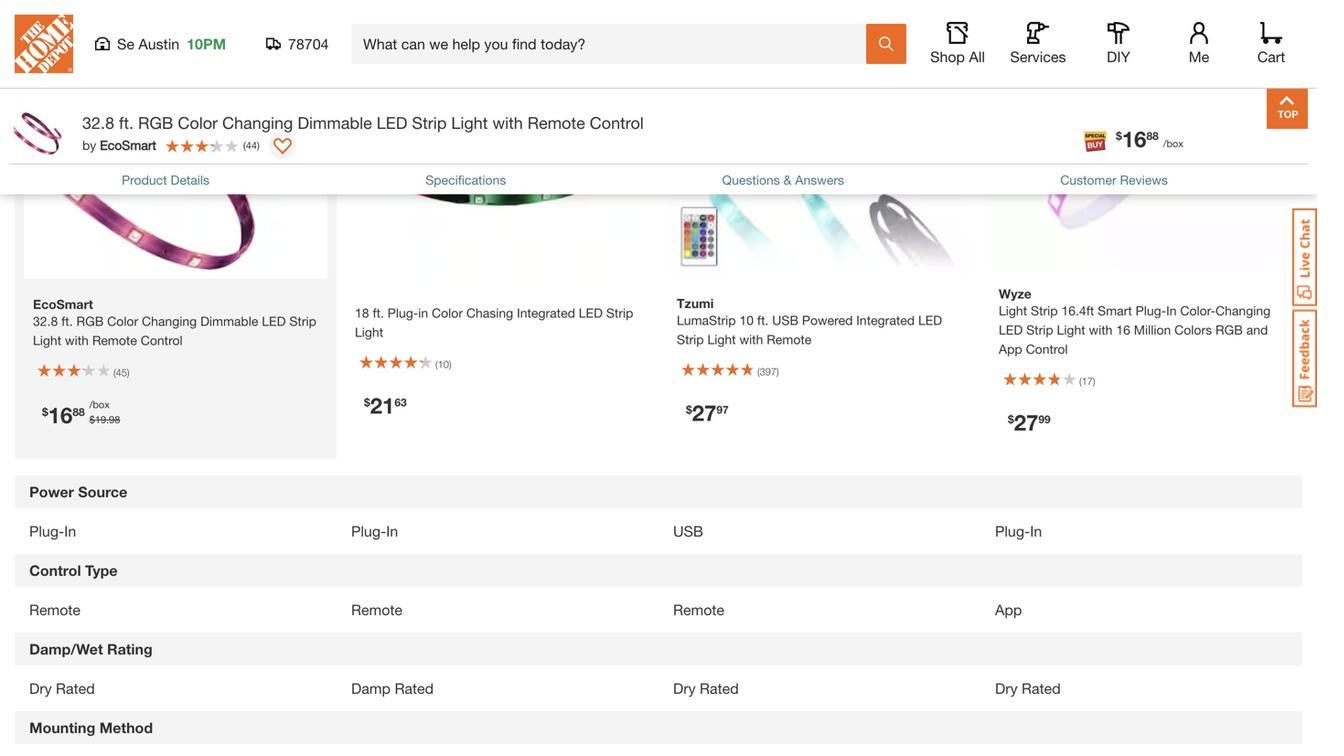 Task type: describe. For each thing, give the bounding box(es) containing it.
questions
[[723, 172, 780, 188]]

ft. inside "tzumi lumastrip 10 ft. usb powered integrated led strip light with remote"
[[758, 313, 769, 328]]

shop
[[931, 48, 966, 65]]

by ecosmart
[[82, 138, 156, 153]]

light down wyze
[[999, 303, 1028, 319]]

usb inside "tzumi lumastrip 10 ft. usb powered integrated led strip light with remote"
[[773, 313, 799, 328]]

dimmable
[[298, 113, 372, 133]]

1 horizontal spatial /box
[[1164, 138, 1184, 150]]

16 for $ 16 88 /box $ 19 . 98
[[48, 402, 73, 428]]

$ 16 88
[[1117, 126, 1159, 152]]

27 for $ 27 99
[[1015, 410, 1039, 436]]

plug- inside 18 ft. plug-in color chasing integrated led strip light
[[388, 306, 418, 321]]

16.4ft
[[1062, 303, 1095, 319]]

in
[[418, 306, 428, 321]]

strip up specifications
[[412, 113, 447, 133]]

light inside "tzumi lumastrip 10 ft. usb powered integrated led strip light with remote"
[[708, 332, 736, 347]]

( 44 )
[[243, 139, 260, 151]]

damp
[[351, 681, 391, 698]]

10 inside "tzumi lumastrip 10 ft. usb powered integrated led strip light with remote"
[[740, 313, 754, 328]]

rating
[[107, 641, 153, 659]]

$ left .
[[89, 414, 95, 426]]

$ 21 63
[[364, 393, 407, 419]]

light up specifications
[[452, 113, 488, 133]]

lumastrip 10 ft. usb powered integrated led strip light with remote image
[[668, 0, 972, 278]]

44
[[246, 139, 257, 151]]

with inside the wyze light strip 16.4ft smart plug-in color-changing led strip light with 16 million colors rgb and app control
[[1090, 323, 1113, 338]]

( 45 )
[[113, 367, 130, 379]]

( 17 )
[[1080, 376, 1096, 388]]

questions & answers
[[723, 172, 845, 188]]

tzumi
[[677, 296, 714, 311]]

What can we help you find today? search field
[[363, 25, 866, 63]]

2 vertical spatial control
[[29, 562, 81, 580]]

78704
[[288, 35, 329, 53]]

( 397 )
[[758, 366, 779, 378]]

3 rated from the left
[[700, 681, 739, 698]]

specifications
[[426, 172, 506, 188]]

top button
[[1268, 88, 1309, 129]]

0 horizontal spatial with
[[493, 113, 523, 133]]

damp/wet rating
[[29, 641, 153, 659]]

me
[[1190, 48, 1210, 65]]

ecosmart
[[100, 138, 156, 153]]

&
[[784, 172, 792, 188]]

light inside 18 ft. plug-in color chasing integrated led strip light
[[355, 325, 384, 340]]

0 vertical spatial control
[[590, 113, 644, 133]]

19
[[95, 414, 106, 426]]

18
[[355, 306, 369, 321]]

damp/wet
[[29, 641, 103, 659]]

.
[[106, 414, 109, 426]]

4 rated from the left
[[1022, 681, 1061, 698]]

0 horizontal spatial rgb
[[138, 113, 173, 133]]

type
[[85, 562, 118, 580]]

99
[[1039, 413, 1051, 426]]

rgb inside the wyze light strip 16.4ft smart plug-in color-changing led strip light with 16 million colors rgb and app control
[[1216, 323, 1244, 338]]

) for $ 27 99
[[1094, 376, 1096, 388]]

16 for $ 16 88
[[1123, 126, 1147, 152]]

se austin 10pm
[[117, 35, 226, 53]]

ft. for rgb
[[119, 113, 134, 133]]

strip left 16.4ft
[[1031, 303, 1058, 319]]

63
[[395, 396, 407, 409]]

austin
[[139, 35, 180, 53]]

lumastrip
[[677, 313, 736, 328]]

2 dry rated from the left
[[674, 681, 739, 698]]

) for $ 27 97
[[777, 366, 779, 378]]

$ for $ 16 88
[[1117, 129, 1123, 142]]

all
[[970, 48, 986, 65]]

live chat image
[[1293, 209, 1318, 307]]

16 inside the wyze light strip 16.4ft smart plug-in color-changing led strip light with 16 million colors rgb and app control
[[1117, 323, 1131, 338]]

1 plug-in from the left
[[29, 523, 76, 541]]

17
[[1082, 376, 1094, 388]]

32.8 ft. rgb color changing dimmable led strip light with remote control
[[82, 113, 644, 133]]

$ for $ 27 99
[[1009, 413, 1015, 426]]

cart
[[1258, 48, 1286, 65]]

3 plug-in from the left
[[996, 523, 1043, 541]]

led inside the wyze light strip 16.4ft smart plug-in color-changing led strip light with 16 million colors rgb and app control
[[999, 323, 1023, 338]]

customer
[[1061, 172, 1117, 188]]

) for $ 21 63
[[449, 359, 452, 371]]

88 for $ 16 88 /box $ 19 . 98
[[73, 406, 85, 419]]

answers
[[796, 172, 845, 188]]

1 vertical spatial usb
[[674, 523, 704, 541]]

color inside 18 ft. plug-in color chasing integrated led strip light
[[432, 306, 463, 321]]

powered
[[803, 313, 853, 328]]



Task type: vqa. For each thing, say whether or not it's contained in the screenshot.
Add To List image
no



Task type: locate. For each thing, give the bounding box(es) containing it.
88 inside $ 16 88
[[1147, 129, 1159, 142]]

1 vertical spatial 88
[[73, 406, 85, 419]]

1 horizontal spatial 27
[[1015, 410, 1039, 436]]

1 vertical spatial color
[[432, 306, 463, 321]]

1 dry from the left
[[29, 681, 52, 698]]

/box inside $ 16 88 /box $ 19 . 98
[[89, 399, 110, 411]]

1 horizontal spatial with
[[740, 332, 764, 347]]

18 ft. plug-in color chasing integrated led strip light image
[[346, 0, 650, 286]]

10 right lumastrip
[[740, 313, 754, 328]]

$ for $ 27 97
[[686, 404, 693, 416]]

product
[[122, 172, 167, 188]]

integrated right 'chasing'
[[517, 306, 576, 321]]

21
[[370, 393, 395, 419]]

$ left 97 at the right bottom of page
[[686, 404, 693, 416]]

details
[[171, 172, 210, 188]]

reviews
[[1121, 172, 1169, 188]]

me button
[[1171, 22, 1229, 66]]

customer reviews button
[[1061, 171, 1169, 190], [1061, 171, 1169, 190]]

0 horizontal spatial usb
[[674, 523, 704, 541]]

98
[[109, 414, 120, 426]]

by
[[82, 138, 96, 153]]

0 horizontal spatial 10
[[438, 359, 449, 371]]

2 horizontal spatial dry
[[996, 681, 1018, 698]]

color
[[178, 113, 218, 133], [432, 306, 463, 321]]

0 horizontal spatial 27
[[693, 400, 717, 426]]

changing inside the wyze light strip 16.4ft smart plug-in color-changing led strip light with 16 million colors rgb and app control
[[1216, 303, 1271, 319]]

$ inside $ 16 88
[[1117, 129, 1123, 142]]

0 horizontal spatial control
[[29, 562, 81, 580]]

88 inside $ 16 88 /box $ 19 . 98
[[73, 406, 85, 419]]

colors
[[1175, 323, 1213, 338]]

light
[[452, 113, 488, 133], [999, 303, 1028, 319], [1058, 323, 1086, 338], [355, 325, 384, 340], [708, 332, 736, 347]]

services
[[1011, 48, 1067, 65]]

light down lumastrip
[[708, 332, 736, 347]]

/box up 19
[[89, 399, 110, 411]]

rgb left the and
[[1216, 323, 1244, 338]]

damp rated
[[351, 681, 434, 698]]

1 vertical spatial changing
[[1216, 303, 1271, 319]]

2 horizontal spatial ft.
[[758, 313, 769, 328]]

$ left 19
[[42, 406, 48, 419]]

0 horizontal spatial /box
[[89, 399, 110, 411]]

ft. right 18
[[373, 306, 384, 321]]

control left type
[[29, 562, 81, 580]]

1 vertical spatial /box
[[89, 399, 110, 411]]

2 vertical spatial 16
[[48, 402, 73, 428]]

mounting method
[[29, 720, 153, 737]]

strip left tzumi
[[607, 306, 634, 321]]

color up details
[[178, 113, 218, 133]]

light down 16.4ft
[[1058, 323, 1086, 338]]

27 for $ 27 97
[[693, 400, 717, 426]]

the home depot logo image
[[15, 15, 73, 73]]

1 vertical spatial 10
[[438, 359, 449, 371]]

16 left 19
[[48, 402, 73, 428]]

shop all button
[[929, 22, 987, 66]]

ft. inside 18 ft. plug-in color chasing integrated led strip light
[[373, 306, 384, 321]]

with
[[493, 113, 523, 133], [1090, 323, 1113, 338], [740, 332, 764, 347]]

45
[[116, 367, 127, 379]]

display image
[[274, 138, 292, 156]]

1 horizontal spatial control
[[590, 113, 644, 133]]

strip inside 18 ft. plug-in color chasing integrated led strip light
[[607, 306, 634, 321]]

$ for $ 21 63
[[364, 396, 370, 409]]

shop all
[[931, 48, 986, 65]]

3 dry rated from the left
[[996, 681, 1061, 698]]

32.8
[[82, 113, 114, 133]]

$ 27 99
[[1009, 410, 1051, 436]]

plug- inside the wyze light strip 16.4ft smart plug-in color-changing led strip light with 16 million colors rgb and app control
[[1136, 303, 1167, 319]]

with up specifications
[[493, 113, 523, 133]]

0 horizontal spatial ft.
[[119, 113, 134, 133]]

specifications button
[[426, 171, 506, 190], [426, 171, 506, 190]]

88 up reviews
[[1147, 129, 1159, 142]]

1 horizontal spatial dry rated
[[674, 681, 739, 698]]

10 down 18 ft. plug-in color chasing integrated led strip light
[[438, 359, 449, 371]]

1 horizontal spatial plug-in
[[351, 523, 398, 541]]

0 vertical spatial changing
[[222, 113, 293, 133]]

integrated inside 18 ft. plug-in color chasing integrated led strip light
[[517, 306, 576, 321]]

changing up the and
[[1216, 303, 1271, 319]]

16 up reviews
[[1123, 126, 1147, 152]]

0 horizontal spatial plug-in
[[29, 523, 76, 541]]

rgb
[[138, 113, 173, 133], [1216, 323, 1244, 338]]

1 horizontal spatial usb
[[773, 313, 799, 328]]

strip down wyze
[[1027, 323, 1054, 338]]

2 dry from the left
[[674, 681, 696, 698]]

wyze light strip 16.4ft smart plug-in color-changing led strip light with 16 million colors rgb and app control
[[999, 287, 1271, 357]]

rated
[[56, 681, 95, 698], [395, 681, 434, 698], [700, 681, 739, 698], [1022, 681, 1061, 698]]

1 vertical spatial app
[[996, 602, 1023, 619]]

( for $ 21 63
[[436, 359, 438, 371]]

chasing
[[467, 306, 514, 321]]

in
[[1167, 303, 1177, 319], [64, 523, 76, 541], [386, 523, 398, 541], [1031, 523, 1043, 541]]

ft. up the ecosmart
[[119, 113, 134, 133]]

in inside the wyze light strip 16.4ft smart plug-in color-changing led strip light with 16 million colors rgb and app control
[[1167, 303, 1177, 319]]

power
[[29, 484, 74, 501]]

97
[[717, 404, 729, 416]]

million
[[1135, 323, 1172, 338]]

light strip 16.4ft smart plug-in color-changing led strip light with 16 million colors rgb and app control image
[[990, 0, 1294, 269]]

1 horizontal spatial integrated
[[857, 313, 915, 328]]

(
[[243, 139, 246, 151], [436, 359, 438, 371], [758, 366, 760, 378], [113, 367, 116, 379], [1080, 376, 1082, 388]]

method
[[100, 720, 153, 737]]

0 vertical spatial /box
[[1164, 138, 1184, 150]]

with up 397
[[740, 332, 764, 347]]

power source
[[29, 484, 127, 501]]

0 vertical spatial rgb
[[138, 113, 173, 133]]

397
[[760, 366, 777, 378]]

integrated for powered
[[857, 313, 915, 328]]

1 horizontal spatial 88
[[1147, 129, 1159, 142]]

16 down smart
[[1117, 323, 1131, 338]]

( 10 )
[[436, 359, 452, 371]]

1 horizontal spatial rgb
[[1216, 323, 1244, 338]]

/box
[[1164, 138, 1184, 150], [89, 399, 110, 411]]

0 horizontal spatial 88
[[73, 406, 85, 419]]

2 horizontal spatial dry rated
[[996, 681, 1061, 698]]

( for $ 27 97
[[758, 366, 760, 378]]

0 horizontal spatial color
[[178, 113, 218, 133]]

product details button
[[122, 171, 210, 190], [122, 171, 210, 190]]

0 vertical spatial 16
[[1123, 126, 1147, 152]]

0 vertical spatial color
[[178, 113, 218, 133]]

0 vertical spatial 88
[[1147, 129, 1159, 142]]

control inside the wyze light strip 16.4ft smart plug-in color-changing led strip light with 16 million colors rgb and app control
[[1026, 342, 1068, 357]]

0 vertical spatial 10
[[740, 313, 754, 328]]

$ left 63
[[364, 396, 370, 409]]

1 rated from the left
[[56, 681, 95, 698]]

strip down lumastrip
[[677, 332, 704, 347]]

plug-in
[[29, 523, 76, 541], [351, 523, 398, 541], [996, 523, 1043, 541]]

18 ft. plug-in color chasing integrated led strip light
[[355, 306, 634, 340]]

light down 18
[[355, 325, 384, 340]]

changing up the 44
[[222, 113, 293, 133]]

0 horizontal spatial changing
[[222, 113, 293, 133]]

1 vertical spatial control
[[1026, 342, 1068, 357]]

services button
[[1009, 22, 1068, 66]]

27
[[693, 400, 717, 426], [1015, 410, 1039, 436]]

1 horizontal spatial ft.
[[373, 306, 384, 321]]

feedback link image
[[1293, 309, 1318, 408]]

source
[[78, 484, 127, 501]]

cart link
[[1252, 22, 1292, 66]]

16 inside $ 16 88 /box $ 19 . 98
[[48, 402, 73, 428]]

led
[[377, 113, 408, 133], [579, 306, 603, 321], [919, 313, 943, 328], [999, 323, 1023, 338]]

app inside the wyze light strip 16.4ft smart plug-in color-changing led strip light with 16 million colors rgb and app control
[[999, 342, 1023, 357]]

78704 button
[[266, 35, 329, 53]]

product image image
[[14, 97, 73, 156]]

usb
[[773, 313, 799, 328], [674, 523, 704, 541]]

1 horizontal spatial dry
[[674, 681, 696, 698]]

led inside "tzumi lumastrip 10 ft. usb powered integrated led strip light with remote"
[[919, 313, 943, 328]]

control down what can we help you find today? search box
[[590, 113, 644, 133]]

and
[[1247, 323, 1269, 338]]

$ 16 88 /box $ 19 . 98
[[42, 399, 120, 428]]

0 horizontal spatial dry rated
[[29, 681, 95, 698]]

1 horizontal spatial 10
[[740, 313, 754, 328]]

$ for $ 16 88 /box $ 19 . 98
[[42, 406, 48, 419]]

18 ft. plug-in color chasing integrated led strip light link
[[355, 306, 634, 340]]

1 vertical spatial 16
[[1117, 323, 1131, 338]]

88 for $ 16 88
[[1147, 129, 1159, 142]]

wyze
[[999, 287, 1032, 302]]

2 plug-in from the left
[[351, 523, 398, 541]]

control type
[[29, 562, 118, 580]]

integrated
[[517, 306, 576, 321], [857, 313, 915, 328]]

with inside "tzumi lumastrip 10 ft. usb powered integrated led strip light with remote"
[[740, 332, 764, 347]]

strip inside "tzumi lumastrip 10 ft. usb powered integrated led strip light with remote"
[[677, 332, 704, 347]]

ft. up 397
[[758, 313, 769, 328]]

diy
[[1107, 48, 1131, 65]]

led inside 18 ft. plug-in color chasing integrated led strip light
[[579, 306, 603, 321]]

10pm
[[187, 35, 226, 53]]

with down smart
[[1090, 323, 1113, 338]]

$ inside $ 27 99
[[1009, 413, 1015, 426]]

$
[[1117, 129, 1123, 142], [364, 396, 370, 409], [686, 404, 693, 416], [42, 406, 48, 419], [1009, 413, 1015, 426], [89, 414, 95, 426]]

2 horizontal spatial control
[[1026, 342, 1068, 357]]

1 vertical spatial rgb
[[1216, 323, 1244, 338]]

1 dry rated from the left
[[29, 681, 95, 698]]

ft. for plug-
[[373, 306, 384, 321]]

mounting
[[29, 720, 95, 737]]

se
[[117, 35, 134, 53]]

integrated inside "tzumi lumastrip 10 ft. usb powered integrated led strip light with remote"
[[857, 313, 915, 328]]

88 left 19
[[73, 406, 85, 419]]

$ up customer reviews
[[1117, 129, 1123, 142]]

3 dry from the left
[[996, 681, 1018, 698]]

integrated right powered
[[857, 313, 915, 328]]

dry
[[29, 681, 52, 698], [674, 681, 696, 698], [996, 681, 1018, 698]]

0 horizontal spatial dry
[[29, 681, 52, 698]]

0 horizontal spatial integrated
[[517, 306, 576, 321]]

remote inside "tzumi lumastrip 10 ft. usb powered integrated led strip light with remote"
[[767, 332, 812, 347]]

color right in
[[432, 306, 463, 321]]

$ left 99
[[1009, 413, 1015, 426]]

1 horizontal spatial changing
[[1216, 303, 1271, 319]]

/box right $ 16 88
[[1164, 138, 1184, 150]]

$ inside $ 27 97
[[686, 404, 693, 416]]

customer reviews
[[1061, 172, 1169, 188]]

rgb up the ecosmart
[[138, 113, 173, 133]]

control down 16.4ft
[[1026, 342, 1068, 357]]

1 horizontal spatial color
[[432, 306, 463, 321]]

smart
[[1098, 303, 1133, 319]]

0 vertical spatial app
[[999, 342, 1023, 357]]

tzumi lumastrip 10 ft. usb powered integrated led strip light with remote
[[677, 296, 943, 347]]

$ 27 97
[[686, 400, 729, 426]]

88
[[1147, 129, 1159, 142], [73, 406, 85, 419]]

diy button
[[1090, 22, 1149, 66]]

control
[[590, 113, 644, 133], [1026, 342, 1068, 357], [29, 562, 81, 580]]

integrated for chasing
[[517, 306, 576, 321]]

2 horizontal spatial with
[[1090, 323, 1113, 338]]

2 horizontal spatial plug-in
[[996, 523, 1043, 541]]

( for $ 27 99
[[1080, 376, 1082, 388]]

10
[[740, 313, 754, 328], [438, 359, 449, 371]]

$ inside $ 21 63
[[364, 396, 370, 409]]

product details
[[122, 172, 210, 188]]

color-
[[1181, 303, 1216, 319]]

remote
[[528, 113, 586, 133], [767, 332, 812, 347], [29, 602, 81, 619], [351, 602, 403, 619], [674, 602, 725, 619]]

0 vertical spatial usb
[[773, 313, 799, 328]]

app
[[999, 342, 1023, 357], [996, 602, 1023, 619]]

2 rated from the left
[[395, 681, 434, 698]]

plug-
[[1136, 303, 1167, 319], [388, 306, 418, 321], [29, 523, 64, 541], [351, 523, 386, 541], [996, 523, 1031, 541]]



